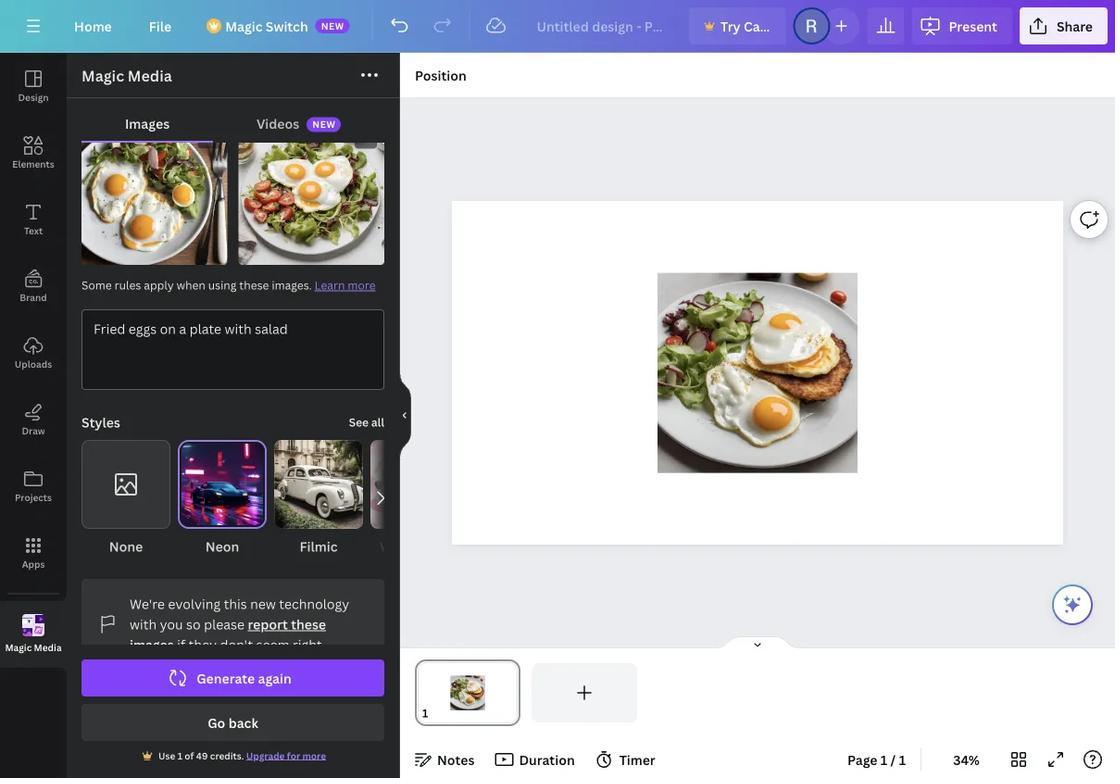 Task type: vqa. For each thing, say whether or not it's contained in the screenshot.
'SUCH' in the Canva will also share your information with third parties in certain circumstances, such as where you consent to our sharing it with a third party for a particular purpose.
no



Task type: locate. For each thing, give the bounding box(es) containing it.
if
[[177, 636, 186, 654]]

1 vertical spatial these
[[291, 616, 326, 633]]

duration button
[[490, 745, 583, 775]]

0 horizontal spatial magic
[[5, 642, 32, 654]]

0 vertical spatial magic media
[[82, 66, 172, 86]]

1 horizontal spatial magic media
[[82, 66, 172, 86]]

1 vertical spatial magic media
[[5, 642, 62, 654]]

text
[[24, 224, 43, 237]]

images
[[130, 636, 174, 654]]

apps button
[[0, 520, 67, 587]]

magic down apps
[[5, 642, 32, 654]]

hide image
[[399, 371, 411, 460]]

magic media up images
[[82, 66, 172, 86]]

neon group
[[178, 440, 267, 557]]

magic down home
[[82, 66, 124, 86]]

these up right.
[[291, 616, 326, 633]]

upgrade for more link
[[246, 750, 326, 762]]

page 1 / 1
[[848, 751, 906, 769]]

of
[[185, 750, 194, 762]]

magic media down apps
[[5, 642, 62, 654]]

main menu bar
[[0, 0, 1116, 53]]

media up images button
[[128, 66, 172, 86]]

1 horizontal spatial fried eggs on a plate with salad image
[[239, 119, 385, 265]]

uploads button
[[0, 320, 67, 386]]

0 horizontal spatial more
[[303, 750, 326, 762]]

go back button
[[82, 704, 385, 741]]

2 fried eggs on a plate with salad image from the left
[[239, 119, 385, 265]]

magic left switch
[[225, 17, 263, 35]]

evolving
[[168, 595, 221, 613]]

right.
[[293, 636, 326, 654]]

media inside button
[[34, 642, 62, 654]]

0 vertical spatial magic
[[225, 17, 263, 35]]

0 horizontal spatial magic media
[[5, 642, 62, 654]]

see all
[[349, 415, 385, 430]]

media
[[128, 66, 172, 86], [34, 642, 62, 654]]

watercolor
[[380, 538, 450, 556]]

magic media
[[82, 66, 172, 86], [5, 642, 62, 654]]

share
[[1057, 17, 1094, 35]]

2 horizontal spatial magic
[[225, 17, 263, 35]]

some
[[82, 278, 112, 293]]

1 for /
[[881, 751, 888, 769]]

media down apps
[[34, 642, 62, 654]]

please
[[204, 616, 245, 633]]

new right "videos"
[[313, 118, 336, 131]]

brand button
[[0, 253, 67, 320]]

when
[[177, 278, 206, 293]]

1 horizontal spatial 1
[[881, 751, 888, 769]]

1 horizontal spatial more
[[348, 278, 376, 293]]

these
[[239, 278, 269, 293], [291, 616, 326, 633]]

we're
[[130, 595, 165, 613]]

new
[[321, 19, 345, 32], [313, 118, 336, 131]]

elements button
[[0, 120, 67, 186]]

these right using at the top of the page
[[239, 278, 269, 293]]

all
[[372, 415, 385, 430]]

learn more link
[[315, 278, 376, 293]]

hide pages image
[[714, 636, 803, 651]]

images
[[125, 114, 170, 132]]

0 vertical spatial new
[[321, 19, 345, 32]]

try canva pro
[[721, 17, 808, 35]]

magic
[[225, 17, 263, 35], [82, 66, 124, 86], [5, 642, 32, 654]]

apps
[[22, 558, 45, 570]]

49
[[196, 750, 208, 762]]

0 horizontal spatial media
[[34, 642, 62, 654]]

1 fried eggs on a plate with salad image from the left
[[82, 119, 228, 265]]

1 vertical spatial new
[[313, 118, 336, 131]]

magic media button
[[0, 601, 67, 668]]

1 horizontal spatial magic
[[82, 66, 124, 86]]

so
[[186, 616, 201, 633]]

apply
[[144, 278, 174, 293]]

timer
[[620, 751, 656, 769]]

1 vertical spatial magic
[[82, 66, 124, 86]]

use
[[158, 750, 175, 762]]

more
[[348, 278, 376, 293], [303, 750, 326, 762]]

videos
[[257, 114, 300, 132]]

1
[[178, 750, 183, 762], [881, 751, 888, 769], [900, 751, 906, 769]]

1 left /
[[881, 751, 888, 769]]

1 vertical spatial media
[[34, 642, 62, 654]]

0 horizontal spatial 1
[[178, 750, 183, 762]]

generate again button
[[82, 660, 385, 697]]

upgrade
[[246, 750, 285, 762]]

more right learn
[[348, 278, 376, 293]]

1 for of
[[178, 750, 183, 762]]

1 right /
[[900, 751, 906, 769]]

0 vertical spatial more
[[348, 278, 376, 293]]

technology
[[279, 595, 350, 613]]

0 horizontal spatial fried eggs on a plate with salad image
[[82, 119, 228, 265]]

1 horizontal spatial these
[[291, 616, 326, 633]]

0 vertical spatial media
[[128, 66, 172, 86]]

more right for at the bottom of the page
[[303, 750, 326, 762]]

filmic
[[300, 538, 338, 556]]

this
[[224, 595, 247, 613]]

1 horizontal spatial media
[[128, 66, 172, 86]]

page 1 image
[[415, 664, 521, 723]]

position
[[415, 66, 467, 84]]

watercolor group
[[371, 440, 460, 557]]

1 left of at the left
[[178, 750, 183, 762]]

new right switch
[[321, 19, 345, 32]]

0 horizontal spatial these
[[239, 278, 269, 293]]

fried eggs on a plate with salad image
[[82, 119, 228, 265], [239, 119, 385, 265]]

2 vertical spatial magic
[[5, 642, 32, 654]]



Task type: describe. For each thing, give the bounding box(es) containing it.
timer button
[[590, 745, 663, 775]]

report these images
[[130, 616, 326, 654]]

see
[[349, 415, 369, 430]]

present
[[949, 17, 998, 35]]

design button
[[0, 53, 67, 120]]

see all button
[[349, 413, 385, 432]]

styles
[[82, 414, 120, 431]]

magic inside main menu bar
[[225, 17, 263, 35]]

report
[[248, 616, 288, 633]]

with
[[130, 616, 157, 633]]

back
[[229, 714, 258, 732]]

home link
[[59, 7, 127, 44]]

0 vertical spatial these
[[239, 278, 269, 293]]

seem
[[256, 636, 290, 654]]

learn
[[315, 278, 345, 293]]

using
[[208, 278, 237, 293]]

pro
[[786, 17, 808, 35]]

generate again
[[197, 670, 292, 687]]

design
[[18, 91, 49, 103]]

go back
[[208, 714, 258, 732]]

again
[[258, 670, 292, 687]]

switch
[[266, 17, 308, 35]]

magic media inside button
[[5, 642, 62, 654]]

you
[[160, 616, 183, 633]]

canva
[[744, 17, 783, 35]]

they
[[189, 636, 217, 654]]

filmic group
[[274, 440, 363, 557]]

credits.
[[210, 750, 244, 762]]

file
[[149, 17, 172, 35]]

none group
[[82, 440, 171, 557]]

try canva pro button
[[690, 7, 808, 44]]

report these images link
[[130, 616, 326, 654]]

Design title text field
[[522, 7, 682, 44]]

rules
[[115, 278, 141, 293]]

these inside report these images
[[291, 616, 326, 633]]

present button
[[912, 7, 1013, 44]]

34% button
[[937, 745, 997, 775]]

we're evolving this new technology with you so please
[[130, 595, 350, 633]]

don't
[[220, 636, 253, 654]]

Page title text field
[[436, 704, 444, 723]]

share button
[[1020, 7, 1108, 44]]

duration
[[519, 751, 575, 769]]

neon
[[205, 538, 239, 556]]

new
[[250, 595, 276, 613]]

brand
[[20, 291, 47, 304]]

page
[[848, 751, 878, 769]]

elements
[[12, 158, 54, 170]]

text button
[[0, 186, 67, 253]]

side panel tab list
[[0, 53, 67, 668]]

canva assistant image
[[1062, 594, 1084, 616]]

generate
[[197, 670, 255, 687]]

home
[[74, 17, 112, 35]]

some rules apply when using these images. learn more
[[82, 278, 376, 293]]

if they don't seem right.
[[174, 636, 326, 654]]

1 vertical spatial more
[[303, 750, 326, 762]]

magic inside magic media button
[[5, 642, 32, 654]]

magic switch
[[225, 17, 308, 35]]

go
[[208, 714, 226, 732]]

notes button
[[408, 745, 482, 775]]

images button
[[82, 106, 213, 141]]

none
[[109, 538, 143, 556]]

file button
[[134, 7, 186, 44]]

notes
[[437, 751, 475, 769]]

images.
[[272, 278, 312, 293]]

uploads
[[15, 358, 52, 370]]

for
[[287, 750, 300, 762]]

/
[[891, 751, 896, 769]]

draw
[[22, 424, 45, 437]]

34%
[[954, 751, 980, 769]]

try
[[721, 17, 741, 35]]

projects
[[15, 491, 52, 504]]

projects button
[[0, 453, 67, 520]]

use 1 of 49 credits. upgrade for more
[[158, 750, 326, 762]]

Describe an image. Include objects, colors, places... text field
[[82, 310, 384, 389]]

position button
[[408, 60, 474, 90]]

new inside main menu bar
[[321, 19, 345, 32]]

2 horizontal spatial 1
[[900, 751, 906, 769]]



